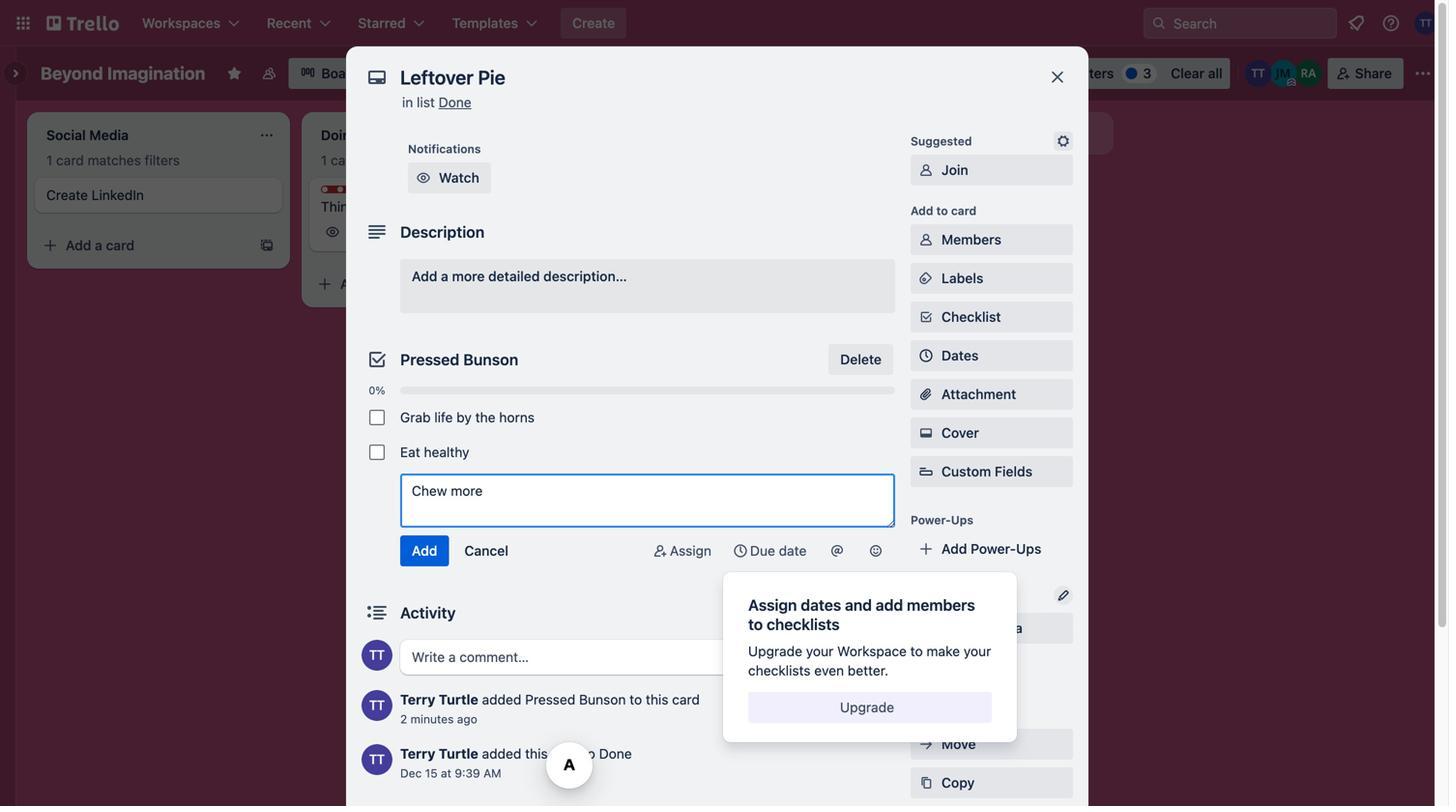 Task type: vqa. For each thing, say whether or not it's contained in the screenshot.
Team
no



Task type: describe. For each thing, give the bounding box(es) containing it.
1 horizontal spatial power-
[[971, 541, 1017, 557]]

eat
[[400, 444, 420, 460]]

thinking link
[[321, 197, 546, 217]]

turtle for added this card to done
[[439, 746, 479, 762]]

create button
[[561, 8, 627, 39]]

social media button
[[911, 613, 1074, 644]]

bunson inside terry turtle added pressed bunson to this card 2 minutes ago
[[579, 692, 626, 708]]

add another list button
[[851, 112, 1114, 155]]

delete
[[841, 352, 882, 368]]

fields
[[995, 464, 1033, 480]]

hide
[[805, 605, 835, 621]]

workspace
[[838, 644, 907, 660]]

beyond
[[41, 63, 103, 84]]

done link
[[439, 94, 472, 110]]

added for added this card to done
[[482, 746, 522, 762]]

1 matches from the left
[[88, 152, 141, 168]]

add a card button for rightmost the create from template… icon
[[584, 250, 801, 281]]

media
[[984, 621, 1023, 636]]

list inside add another list button
[[968, 125, 987, 141]]

sm image inside watch "button"
[[414, 168, 433, 188]]

automation
[[911, 591, 977, 605]]

labels link
[[911, 263, 1074, 294]]

15
[[425, 767, 438, 781]]

add a card button for the create from template… icon to the middle
[[310, 269, 526, 300]]

copy
[[942, 775, 975, 791]]

detailed
[[489, 268, 540, 284]]

description
[[400, 223, 485, 241]]

am
[[484, 767, 502, 781]]

0 horizontal spatial power-
[[911, 514, 952, 527]]

card up color: bold red, title: "thoughts" element
[[331, 152, 359, 168]]

due date
[[751, 543, 807, 559]]

star or unstar board image
[[227, 66, 242, 81]]

sm image for checklist
[[917, 308, 936, 327]]

add button button
[[911, 652, 1074, 683]]

to for checklists
[[749, 616, 763, 634]]

terry for added this card to done
[[400, 746, 436, 762]]

sm image inside cover "link"
[[917, 424, 936, 443]]

sm image up join link
[[1054, 132, 1074, 151]]

dec 15 at 9:39 am link
[[400, 767, 502, 781]]

1 horizontal spatial create from template… image
[[534, 277, 549, 292]]

add a more detailed description…
[[412, 268, 627, 284]]

all
[[1209, 65, 1223, 81]]

better.
[[848, 663, 889, 679]]

minutes
[[411, 713, 454, 726]]

primary element
[[0, 0, 1450, 46]]

dates
[[801, 596, 842, 615]]

terry turtle added this card to done dec 15 at 9:39 am
[[400, 746, 632, 781]]

members
[[907, 596, 976, 615]]

in list done
[[402, 94, 472, 110]]

sm image left filters
[[1011, 58, 1038, 85]]

ago
[[457, 713, 478, 726]]

button
[[971, 659, 1014, 675]]

0 vertical spatial create from template… image
[[259, 238, 275, 253]]

attachment button
[[911, 379, 1074, 410]]

and
[[845, 596, 872, 615]]

upgrade inside button
[[841, 700, 895, 716]]

date
[[779, 543, 807, 559]]

sm image inside assign link
[[651, 542, 670, 561]]

sm image for copy
[[917, 774, 936, 793]]

create linkedin link
[[46, 186, 271, 205]]

1 vertical spatial checklists
[[749, 663, 811, 679]]

a for the create from template… icon to the middle add a card button
[[370, 276, 377, 292]]

0%
[[369, 385, 386, 397]]

customize views image
[[381, 64, 400, 83]]

thoughts
[[340, 187, 394, 200]]

pressed inside terry turtle added pressed bunson to this card 2 minutes ago
[[525, 692, 576, 708]]

add to card
[[911, 204, 977, 218]]

1 horizontal spatial ups
[[1017, 541, 1042, 557]]

more
[[452, 268, 485, 284]]

members link
[[911, 224, 1074, 255]]

2 matches from the left
[[362, 152, 416, 168]]

filters
[[1075, 65, 1115, 81]]

share
[[1356, 65, 1393, 81]]

board link
[[289, 58, 371, 89]]

0 vertical spatial ups
[[952, 514, 974, 527]]

1 your from the left
[[807, 644, 834, 660]]

clear all
[[1172, 65, 1223, 81]]

card up create linkedin
[[56, 152, 84, 168]]

Search field
[[1168, 9, 1337, 38]]

activity
[[400, 604, 456, 622]]

assign for assign dates and add members to checklists upgrade your workspace to make your checklists even better.
[[749, 596, 797, 615]]

labels
[[942, 270, 984, 286]]

2 your from the left
[[964, 644, 992, 660]]

add a more detailed description… link
[[400, 259, 896, 313]]

power-ups
[[911, 514, 974, 527]]

checklist
[[942, 309, 1002, 325]]

the
[[476, 410, 496, 426]]

horns
[[499, 410, 535, 426]]

suggested
[[911, 134, 973, 148]]

ruby anderson (rubyanderson7) image
[[1296, 60, 1323, 87]]

0 horizontal spatial done
[[439, 94, 472, 110]]

2 filters from the left
[[419, 152, 455, 168]]

add a card for rightmost the create from template… icon add a card button
[[615, 257, 684, 273]]

custom
[[942, 464, 992, 480]]

card inside terry turtle added this card to done dec 15 at 9:39 am
[[552, 746, 580, 762]]

custom fields
[[942, 464, 1033, 480]]

social
[[942, 621, 981, 636]]

sm image right date at the right of page
[[828, 542, 847, 561]]

add power-ups
[[942, 541, 1042, 557]]

sm image for members
[[917, 230, 936, 250]]

due
[[751, 543, 776, 559]]

add a card button for the create from template… icon to the top
[[35, 230, 252, 261]]

clear
[[1172, 65, 1205, 81]]

add
[[876, 596, 904, 615]]

sm image inside move link
[[917, 735, 936, 755]]

in
[[402, 94, 413, 110]]

add another list
[[886, 125, 987, 141]]

move
[[942, 737, 977, 753]]

2 minutes ago link
[[400, 713, 478, 726]]

pressed bunson
[[400, 351, 519, 369]]

sm image for join
[[917, 161, 936, 180]]

1 horizontal spatial terry turtle (terryturtle) image
[[1246, 60, 1273, 87]]

cover
[[942, 425, 980, 441]]

Add an item text field
[[400, 474, 896, 528]]

checklist link
[[911, 302, 1074, 333]]



Task type: locate. For each thing, give the bounding box(es) containing it.
2 vertical spatial add a card
[[340, 276, 409, 292]]

1 vertical spatial done
[[599, 746, 632, 762]]

life
[[435, 410, 453, 426]]

added up terry turtle added this card to done dec 15 at 9:39 am
[[482, 692, 522, 708]]

0 vertical spatial pressed
[[400, 351, 460, 369]]

done right in
[[439, 94, 472, 110]]

move link
[[911, 729, 1074, 760]]

2
[[400, 713, 407, 726]]

terry turtle (terryturtle) image
[[1246, 60, 1273, 87], [362, 640, 393, 671]]

0 horizontal spatial bunson
[[464, 351, 519, 369]]

1 vertical spatial terry
[[400, 746, 436, 762]]

1 vertical spatial power-
[[971, 541, 1017, 557]]

social media
[[942, 621, 1023, 636]]

imagination
[[107, 63, 205, 84]]

workspace visible image
[[262, 66, 277, 81]]

list right in
[[417, 94, 435, 110]]

to left "make"
[[911, 644, 923, 660]]

assign link
[[643, 536, 720, 567]]

sm image inside checklist link
[[917, 308, 936, 327]]

custom fields button
[[911, 462, 1074, 482]]

0 vertical spatial assign
[[670, 543, 712, 559]]

power- down the custom on the bottom of page
[[911, 514, 952, 527]]

0 vertical spatial added
[[482, 692, 522, 708]]

1 horizontal spatial matches
[[362, 152, 416, 168]]

Eat healthy checkbox
[[370, 445, 385, 460]]

1 vertical spatial ups
[[1017, 541, 1042, 557]]

matches up thoughts
[[362, 152, 416, 168]]

to left hide
[[749, 616, 763, 634]]

0 horizontal spatial add a card button
[[35, 230, 252, 261]]

card down terry turtle added pressed bunson to this card 2 minutes ago
[[552, 746, 580, 762]]

1 vertical spatial upgrade
[[841, 700, 895, 716]]

filters
[[145, 152, 180, 168], [419, 152, 455, 168]]

sm image left checklist
[[917, 308, 936, 327]]

a for rightmost the create from template… icon add a card button
[[644, 257, 652, 273]]

0 vertical spatial terry turtle (terryturtle) image
[[1246, 60, 1273, 87]]

1 card matches filters up linkedin
[[46, 152, 180, 168]]

cancel
[[465, 543, 509, 559]]

card
[[56, 152, 84, 168], [331, 152, 359, 168], [952, 204, 977, 218], [106, 237, 135, 253], [655, 257, 684, 273], [381, 276, 409, 292], [673, 692, 700, 708], [552, 746, 580, 762]]

sm image left cover
[[917, 424, 936, 443]]

0 vertical spatial bunson
[[464, 351, 519, 369]]

added inside terry turtle added pressed bunson to this card 2 minutes ago
[[482, 692, 522, 708]]

checklists
[[767, 616, 840, 634], [749, 663, 811, 679]]

to for done
[[583, 746, 596, 762]]

card inside terry turtle added pressed bunson to this card 2 minutes ago
[[673, 692, 700, 708]]

9:39
[[455, 767, 480, 781]]

1 1 card matches filters from the left
[[46, 152, 180, 168]]

turtle inside terry turtle added pressed bunson to this card 2 minutes ago
[[439, 692, 479, 708]]

assign left hide
[[749, 596, 797, 615]]

terry turtle (terryturtle) image left 2
[[362, 691, 393, 722]]

add a card
[[66, 237, 135, 253], [615, 257, 684, 273], [340, 276, 409, 292]]

2 horizontal spatial add a card button
[[584, 250, 801, 281]]

add a card for add a card button corresponding to the create from template… icon to the top
[[66, 237, 135, 253]]

a inside 'link'
[[441, 268, 449, 284]]

2 horizontal spatial 1
[[371, 225, 377, 239]]

terry turtle (terryturtle) image right open information menu 'image'
[[1415, 12, 1438, 35]]

add button
[[942, 659, 1014, 675]]

0 horizontal spatial 1
[[46, 152, 53, 168]]

0 horizontal spatial terry turtle (terryturtle) image
[[362, 640, 393, 671]]

copy link
[[911, 768, 1074, 799]]

Grab life by the horns checkbox
[[370, 410, 385, 426]]

hide details link
[[793, 598, 894, 629]]

2 turtle from the top
[[439, 746, 479, 762]]

share button
[[1329, 58, 1405, 89]]

1 filters from the left
[[145, 152, 180, 168]]

bunson down write a comment text box
[[579, 692, 626, 708]]

1 vertical spatial terry turtle (terryturtle) image
[[362, 691, 393, 722]]

1 vertical spatial pressed
[[525, 692, 576, 708]]

at
[[441, 767, 452, 781]]

sm image inside due date link
[[731, 542, 751, 561]]

1 vertical spatial turtle
[[439, 746, 479, 762]]

turtle up ago
[[439, 692, 479, 708]]

turtle up dec 15 at 9:39 am link
[[439, 746, 479, 762]]

jeremy miller (jeremymiller198) image
[[1271, 60, 1298, 87]]

thoughts thinking
[[321, 187, 394, 215]]

sm image
[[1011, 58, 1038, 85], [917, 161, 936, 180], [917, 230, 936, 250], [917, 269, 936, 288], [917, 308, 936, 327], [651, 542, 670, 561], [917, 774, 936, 793]]

assign for assign
[[670, 543, 712, 559]]

1 vertical spatial this
[[525, 746, 548, 762]]

back to home image
[[46, 8, 119, 39]]

upgrade down 'better.'
[[841, 700, 895, 716]]

1 horizontal spatial assign
[[749, 596, 797, 615]]

2 1 card matches filters from the left
[[321, 152, 455, 168]]

terry inside terry turtle added pressed bunson to this card 2 minutes ago
[[400, 692, 436, 708]]

1 horizontal spatial create
[[573, 15, 615, 31]]

1 vertical spatial list
[[968, 125, 987, 141]]

join
[[942, 162, 969, 178]]

turtle
[[439, 692, 479, 708], [439, 746, 479, 762]]

to down write a comment text box
[[630, 692, 642, 708]]

thinking
[[321, 199, 375, 215]]

to inside terry turtle added this card to done dec 15 at 9:39 am
[[583, 746, 596, 762]]

0 vertical spatial add a card
[[66, 237, 135, 253]]

by
[[457, 410, 472, 426]]

your up even
[[807, 644, 834, 660]]

assign
[[670, 543, 712, 559], [749, 596, 797, 615]]

sm image
[[1054, 132, 1074, 151], [414, 168, 433, 188], [917, 424, 936, 443], [731, 542, 751, 561], [828, 542, 847, 561], [867, 542, 886, 561], [917, 735, 936, 755]]

join link
[[911, 155, 1074, 186]]

1 card matches filters up thoughts
[[321, 152, 455, 168]]

a right description…
[[644, 257, 652, 273]]

members
[[942, 232, 1002, 248]]

linkedin
[[92, 187, 144, 203]]

search image
[[1152, 15, 1168, 31]]

0 horizontal spatial your
[[807, 644, 834, 660]]

dec
[[400, 767, 422, 781]]

upgrade button
[[749, 693, 992, 724]]

0 horizontal spatial list
[[417, 94, 435, 110]]

this inside terry turtle added pressed bunson to this card 2 minutes ago
[[646, 692, 669, 708]]

grab
[[400, 410, 431, 426]]

sm image down the add an item text field
[[651, 542, 670, 561]]

0 vertical spatial checklists
[[767, 616, 840, 634]]

card up members in the top of the page
[[952, 204, 977, 218]]

sm image for labels
[[917, 269, 936, 288]]

this
[[646, 692, 669, 708], [525, 746, 548, 762]]

dates
[[942, 348, 979, 364]]

sm image inside members link
[[917, 230, 936, 250]]

terry turtle (terryturtle) image for dec
[[362, 745, 393, 776]]

0 horizontal spatial upgrade
[[749, 644, 803, 660]]

terry turtle added pressed bunson to this card 2 minutes ago
[[400, 692, 700, 726]]

1 horizontal spatial bunson
[[579, 692, 626, 708]]

1 vertical spatial add a card
[[615, 257, 684, 273]]

add power-ups link
[[911, 534, 1074, 565]]

clear all button
[[1164, 58, 1231, 89]]

None submit
[[400, 536, 449, 567]]

0 vertical spatial terry turtle (terryturtle) image
[[1415, 12, 1438, 35]]

1 up color: bold red, title: "thoughts" element
[[321, 152, 327, 168]]

1 horizontal spatial your
[[964, 644, 992, 660]]

cover link
[[911, 418, 1074, 449]]

0 vertical spatial upgrade
[[749, 644, 803, 660]]

card down write a comment text box
[[673, 692, 700, 708]]

pressed up life at the bottom left of the page
[[400, 351, 460, 369]]

power- down the power-ups
[[971, 541, 1017, 557]]

1 terry from the top
[[400, 692, 436, 708]]

1 horizontal spatial upgrade
[[841, 700, 895, 716]]

1 horizontal spatial 1 card matches filters
[[321, 152, 455, 168]]

2 vertical spatial terry turtle (terryturtle) image
[[362, 745, 393, 776]]

terry turtle (terryturtle) image
[[1415, 12, 1438, 35], [362, 691, 393, 722], [362, 745, 393, 776]]

1 vertical spatial terry turtle (terryturtle) image
[[362, 640, 393, 671]]

show menu image
[[1414, 64, 1434, 83]]

to inside terry turtle added pressed bunson to this card 2 minutes ago
[[630, 692, 642, 708]]

2 horizontal spatial add a card
[[615, 257, 684, 273]]

3
[[1144, 65, 1152, 81]]

this down write a comment text box
[[646, 692, 669, 708]]

assign down the add an item text field
[[670, 543, 712, 559]]

1 turtle from the top
[[439, 692, 479, 708]]

color: bold red, title: "thoughts" element
[[321, 186, 394, 200]]

assign dates and add members to checklists upgrade your workspace to make your checklists even better.
[[749, 596, 992, 679]]

pressed up terry turtle added this card to done dec 15 at 9:39 am
[[525, 692, 576, 708]]

card down description
[[381, 276, 409, 292]]

done
[[439, 94, 472, 110], [599, 746, 632, 762]]

1 horizontal spatial done
[[599, 746, 632, 762]]

1 horizontal spatial this
[[646, 692, 669, 708]]

terry for added pressed bunson to this card
[[400, 692, 436, 708]]

1 vertical spatial bunson
[[579, 692, 626, 708]]

this down terry turtle added pressed bunson to this card 2 minutes ago
[[525, 746, 548, 762]]

0 horizontal spatial create from template… image
[[259, 238, 275, 253]]

0 vertical spatial create
[[573, 15, 615, 31]]

sm image down actions
[[917, 735, 936, 755]]

1 horizontal spatial add a card button
[[310, 269, 526, 300]]

done inside terry turtle added this card to done dec 15 at 9:39 am
[[599, 746, 632, 762]]

ups up 'add power-ups'
[[952, 514, 974, 527]]

create for create linkedin
[[46, 187, 88, 203]]

0 horizontal spatial this
[[525, 746, 548, 762]]

create from template… image
[[259, 238, 275, 253], [809, 257, 824, 273], [534, 277, 549, 292]]

eat healthy
[[400, 444, 470, 460]]

upgrade
[[749, 644, 803, 660], [841, 700, 895, 716]]

add inside 'link'
[[412, 268, 438, 284]]

filters up the watch
[[419, 152, 455, 168]]

1 up create linkedin
[[46, 152, 53, 168]]

0 vertical spatial terry
[[400, 692, 436, 708]]

checklists left even
[[749, 663, 811, 679]]

added
[[482, 692, 522, 708], [482, 746, 522, 762]]

bunson up the at the bottom
[[464, 351, 519, 369]]

terry up dec
[[400, 746, 436, 762]]

upgrade inside assign dates and add members to checklists upgrade your workspace to make your checklists even better.
[[749, 644, 803, 660]]

sm image up add at the right bottom
[[867, 542, 886, 561]]

0 vertical spatial list
[[417, 94, 435, 110]]

1 horizontal spatial filters
[[419, 152, 455, 168]]

a
[[95, 237, 102, 253], [644, 257, 652, 273], [441, 268, 449, 284], [370, 276, 377, 292]]

add a card for the create from template… icon to the middle add a card button
[[340, 276, 409, 292]]

terry up 2
[[400, 692, 436, 708]]

0 notifications image
[[1346, 12, 1369, 35]]

watch button
[[408, 163, 491, 193]]

matches up linkedin
[[88, 152, 141, 168]]

checklists down dates
[[767, 616, 840, 634]]

turtle inside terry turtle added this card to done dec 15 at 9:39 am
[[439, 746, 479, 762]]

added inside terry turtle added this card to done dec 15 at 9:39 am
[[482, 746, 522, 762]]

sm image left date at the right of page
[[731, 542, 751, 561]]

card down linkedin
[[106, 237, 135, 253]]

to for this
[[630, 692, 642, 708]]

filters up create linkedin link
[[145, 152, 180, 168]]

description…
[[544, 268, 627, 284]]

sm image inside labels link
[[917, 269, 936, 288]]

0 horizontal spatial pressed
[[400, 351, 460, 369]]

create for create
[[573, 15, 615, 31]]

list
[[417, 94, 435, 110], [968, 125, 987, 141]]

grab life by the horns
[[400, 410, 535, 426]]

actions
[[911, 709, 954, 723]]

upgrade down dates
[[749, 644, 803, 660]]

terry inside terry turtle added this card to done dec 15 at 9:39 am
[[400, 746, 436, 762]]

1 vertical spatial added
[[482, 746, 522, 762]]

added up am
[[482, 746, 522, 762]]

to down terry turtle added pressed bunson to this card 2 minutes ago
[[583, 746, 596, 762]]

create linkedin
[[46, 187, 144, 203]]

turtle for added pressed bunson to this card
[[439, 692, 479, 708]]

a for add a card button corresponding to the create from template… icon to the top
[[95, 237, 102, 253]]

added for added pressed bunson to this card
[[482, 692, 522, 708]]

dates button
[[911, 340, 1074, 371]]

delete link
[[829, 344, 894, 375]]

Write a comment text field
[[400, 640, 896, 675]]

1 horizontal spatial list
[[968, 125, 987, 141]]

sm image left labels
[[917, 269, 936, 288]]

1 horizontal spatial pressed
[[525, 692, 576, 708]]

beyond imagination
[[41, 63, 205, 84]]

done down terry turtle added pressed bunson to this card 2 minutes ago
[[599, 746, 632, 762]]

power-
[[911, 514, 952, 527], [971, 541, 1017, 557]]

create
[[573, 15, 615, 31], [46, 187, 88, 203]]

1
[[46, 152, 53, 168], [321, 152, 327, 168], [371, 225, 377, 239]]

create inside button
[[573, 15, 615, 31]]

a down create linkedin
[[95, 237, 102, 253]]

0 horizontal spatial matches
[[88, 152, 141, 168]]

a down thinking
[[370, 276, 377, 292]]

sm image inside copy "link"
[[917, 774, 936, 793]]

1 added from the top
[[482, 692, 522, 708]]

0 vertical spatial this
[[646, 692, 669, 708]]

1 vertical spatial create from template… image
[[809, 257, 824, 273]]

make
[[927, 644, 961, 660]]

list right another
[[968, 125, 987, 141]]

0 horizontal spatial assign
[[670, 543, 712, 559]]

open information menu image
[[1382, 14, 1402, 33]]

0 vertical spatial turtle
[[439, 692, 479, 708]]

pressed bunson group
[[362, 400, 896, 470]]

2 horizontal spatial create from template… image
[[809, 257, 824, 273]]

0 horizontal spatial filters
[[145, 152, 180, 168]]

pressed
[[400, 351, 460, 369], [525, 692, 576, 708]]

this inside terry turtle added this card to done dec 15 at 9:39 am
[[525, 746, 548, 762]]

terry turtle (terryturtle) image for card
[[362, 691, 393, 722]]

sm image down add to card
[[917, 230, 936, 250]]

None text field
[[391, 60, 1029, 95]]

attachment
[[942, 386, 1017, 402]]

1 down thoughts thinking
[[371, 225, 377, 239]]

healthy
[[424, 444, 470, 460]]

add a card button
[[35, 230, 252, 261], [584, 250, 801, 281], [310, 269, 526, 300]]

Board name text field
[[31, 58, 215, 89]]

sm image left 'join'
[[917, 161, 936, 180]]

hide details
[[805, 605, 882, 621]]

sm image up thinking "link"
[[414, 168, 433, 188]]

cancel link
[[453, 536, 520, 567]]

0 vertical spatial power-
[[911, 514, 952, 527]]

1 vertical spatial create
[[46, 187, 88, 203]]

a left more
[[441, 268, 449, 284]]

0 horizontal spatial 1 card matches filters
[[46, 152, 180, 168]]

assign inside assign dates and add members to checklists upgrade your workspace to make your checklists even better.
[[749, 596, 797, 615]]

0 horizontal spatial create
[[46, 187, 88, 203]]

notifications
[[408, 142, 481, 156]]

terry turtle (terryturtle) image left dec
[[362, 745, 393, 776]]

2 added from the top
[[482, 746, 522, 762]]

0 vertical spatial done
[[439, 94, 472, 110]]

details
[[838, 605, 882, 621]]

1 horizontal spatial 1
[[321, 152, 327, 168]]

0 horizontal spatial ups
[[952, 514, 974, 527]]

bunson
[[464, 351, 519, 369], [579, 692, 626, 708]]

your down social media
[[964, 644, 992, 660]]

board
[[322, 65, 359, 81]]

1 vertical spatial assign
[[749, 596, 797, 615]]

0 horizontal spatial add a card
[[66, 237, 135, 253]]

terry
[[400, 692, 436, 708], [400, 746, 436, 762]]

2 terry from the top
[[400, 746, 436, 762]]

2 vertical spatial create from template… image
[[534, 277, 549, 292]]

card right description…
[[655, 257, 684, 273]]

ups down fields
[[1017, 541, 1042, 557]]

sm image left the copy
[[917, 774, 936, 793]]

sm image inside join link
[[917, 161, 936, 180]]

1 horizontal spatial add a card
[[340, 276, 409, 292]]

to up members in the top of the page
[[937, 204, 949, 218]]



